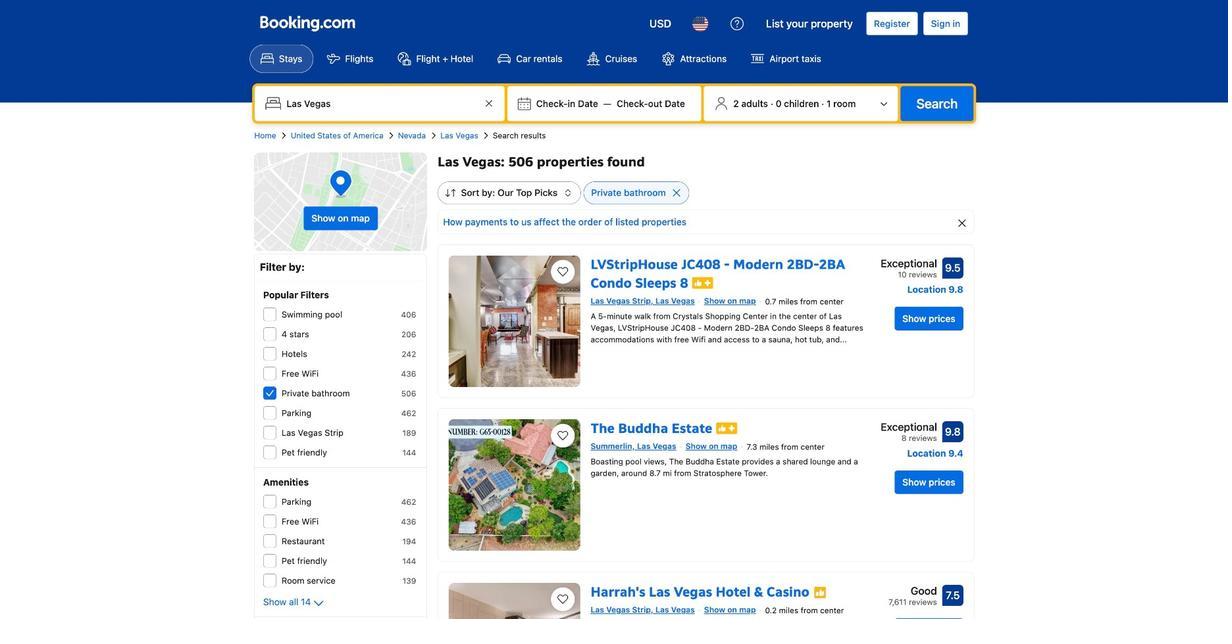 Task type: describe. For each thing, give the bounding box(es) containing it.
booking.com image
[[260, 16, 355, 32]]

this property is part of our preferred plus program. it's committed to providing outstanding service and excellent value. it'll pay us a higher commission if you make a booking. image for the buddha estate image
[[716, 423, 737, 435]]

this property is part of our preferred plus program. it's committed to providing outstanding service and excellent value. it'll pay us a higher commission if you make a booking. image
[[692, 277, 713, 289]]

lvstriphouse jc408 - modern 2bd-2ba condo sleeps 8 image
[[448, 256, 580, 388]]

Where are you going? field
[[281, 92, 481, 116]]



Task type: locate. For each thing, give the bounding box(es) containing it.
this property is part of our preferred plus program. it's committed to providing outstanding service and excellent value. it'll pay us a higher commission if you make a booking. image
[[692, 277, 713, 289], [716, 423, 737, 435], [716, 423, 737, 435]]

this property is part of our preferred partner program. it's committed to providing excellent service and good value. it'll pay us a higher commission if you make a booking. image
[[813, 587, 827, 600], [813, 587, 827, 600]]

search results updated. las vegas: 506 properties found. applied filters: private bathroom. element
[[438, 153, 974, 171]]

the buddha estate image
[[448, 420, 580, 551]]

this property is part of our preferred plus program. it's committed to providing outstanding service and excellent value. it'll pay us a higher commission if you make a booking. image for lvstriphouse jc408 - modern 2bd-2ba condo sleeps 8 'image'
[[692, 277, 713, 289]]



Task type: vqa. For each thing, say whether or not it's contained in the screenshot.
Where
no



